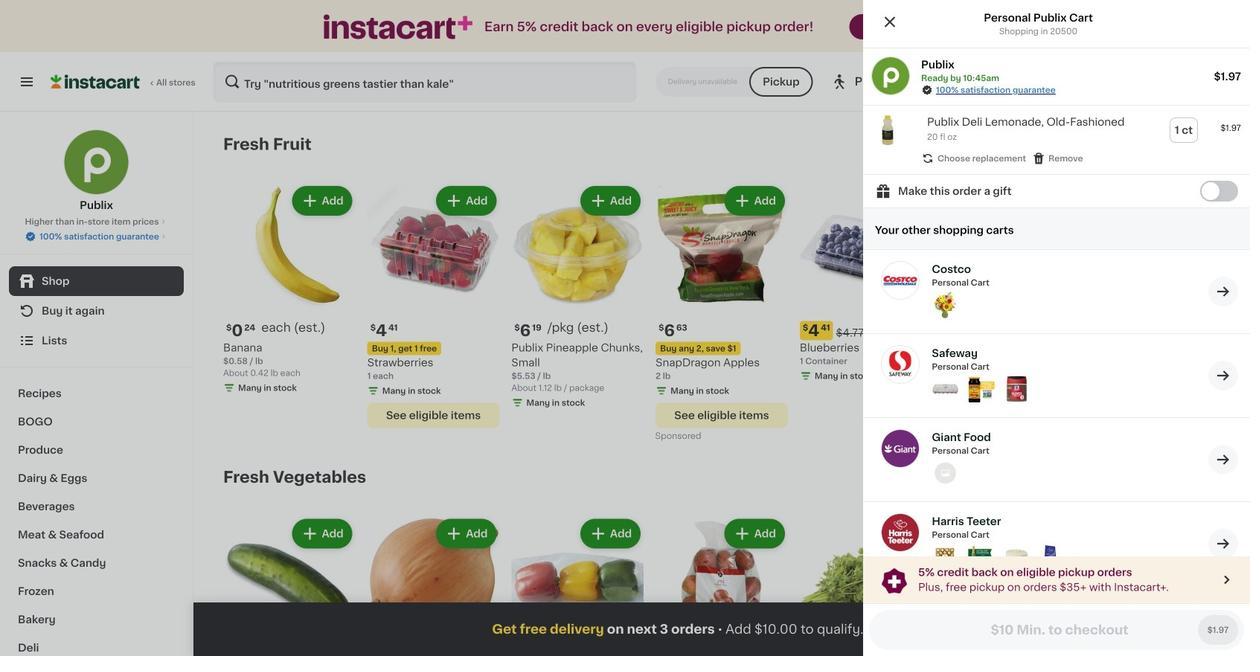 Task type: describe. For each thing, give the bounding box(es) containing it.
treatment tracker modal dialog
[[193, 603, 1250, 656]]

$6.19 per package (estimated) element
[[512, 321, 644, 341]]

go to cart image for second the items in cart element from the bottom
[[1214, 367, 1232, 385]]

2 item carousel region from the top
[[223, 463, 1220, 656]]

go to cart image for first the items in cart element from the bottom
[[1214, 535, 1232, 553]]

$0.24 each (estimated) element
[[223, 321, 355, 341]]

3 go to cart element from the top
[[1208, 445, 1238, 475]]

2 items in cart element from the top
[[932, 544, 1066, 574]]

go to cart image
[[1214, 451, 1232, 469]]

announcement region
[[863, 557, 1250, 603]]

product group
[[863, 106, 1250, 174]]



Task type: locate. For each thing, give the bounding box(es) containing it.
3 go to cart image from the top
[[1214, 535, 1232, 553]]

1 item carousel region from the top
[[223, 129, 1220, 451]]

item carousel region
[[223, 129, 1220, 451], [223, 463, 1220, 656]]

1 vertical spatial go to cart image
[[1214, 367, 1232, 385]]

2 vertical spatial go to cart image
[[1214, 535, 1232, 553]]

main content
[[193, 112, 1250, 656]]

1 go to cart element from the top
[[1208, 277, 1238, 307]]

instacart plus icon image
[[324, 14, 472, 39]]

instacart logo image
[[51, 73, 140, 91]]

0 vertical spatial items in cart element
[[932, 376, 1030, 406]]

service type group
[[656, 67, 813, 97]]

$4.41 original price: $4.77 element
[[800, 321, 932, 341]]

1 vertical spatial items in cart element
[[932, 544, 1066, 574]]

0 vertical spatial go to cart image
[[1214, 283, 1232, 301]]

1 vertical spatial item carousel region
[[223, 463, 1220, 656]]

4 go to cart element from the top
[[1208, 529, 1238, 559]]

2 go to cart element from the top
[[1208, 361, 1238, 391]]

$1.09 element
[[800, 654, 932, 656]]

$4.63 per package (estimated) element
[[944, 321, 1076, 341]]

2 go to cart image from the top
[[1214, 367, 1232, 385]]

product group
[[223, 183, 355, 397], [367, 183, 500, 428], [512, 183, 644, 412], [656, 183, 788, 445], [800, 183, 932, 385], [944, 183, 1076, 412], [1088, 183, 1220, 385], [223, 516, 355, 656], [367, 516, 500, 656], [512, 516, 644, 656], [656, 516, 788, 656], [800, 516, 932, 656], [944, 516, 1076, 656], [1088, 516, 1220, 656]]

publix deli lemonade, old-fashioned image
[[872, 115, 903, 146]]

publix image
[[872, 57, 909, 94]]

go to cart element
[[1208, 277, 1238, 307], [1208, 361, 1238, 391], [1208, 445, 1238, 475], [1208, 529, 1238, 559]]

publix logo image
[[64, 129, 129, 195]]

0 vertical spatial item carousel region
[[223, 129, 1220, 451]]

None search field
[[213, 61, 637, 103]]

1 go to cart image from the top
[[1214, 283, 1232, 301]]

go to cart image
[[1214, 283, 1232, 301], [1214, 367, 1232, 385], [1214, 535, 1232, 553]]

items in cart element
[[932, 376, 1030, 406], [932, 544, 1066, 574]]

1 items in cart element from the top
[[932, 376, 1030, 406]]



Task type: vqa. For each thing, say whether or not it's contained in the screenshot.
second item carousel region from the top of the page
yes



